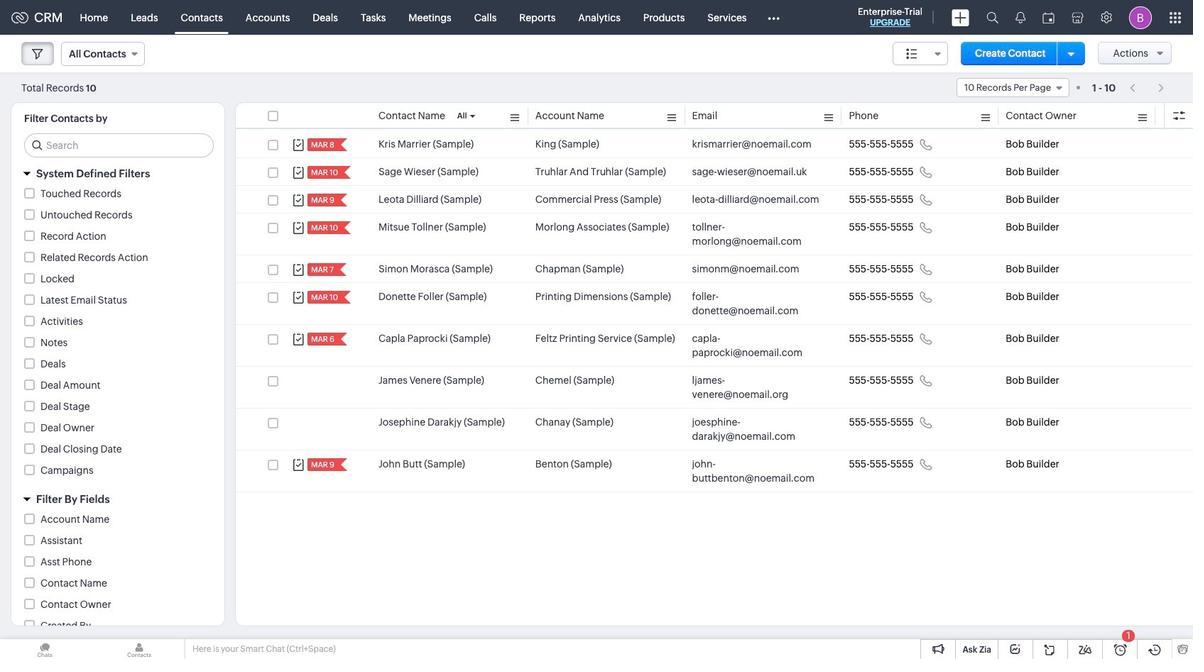 Task type: vqa. For each thing, say whether or not it's contained in the screenshot.
navigation
yes



Task type: locate. For each thing, give the bounding box(es) containing it.
None field
[[61, 42, 145, 66], [893, 42, 948, 65], [957, 78, 1069, 97], [61, 42, 145, 66], [957, 78, 1069, 97]]

contacts image
[[94, 640, 184, 660]]

Search text field
[[25, 134, 213, 157]]

row group
[[236, 131, 1193, 493]]

create menu element
[[943, 0, 978, 34]]

signals element
[[1007, 0, 1034, 35]]

navigation
[[1123, 77, 1172, 98]]

profile element
[[1121, 0, 1160, 34]]

size image
[[906, 48, 918, 60]]

create menu image
[[952, 9, 969, 26]]

search element
[[978, 0, 1007, 35]]

Other Modules field
[[758, 6, 789, 29]]



Task type: describe. For each thing, give the bounding box(es) containing it.
search image
[[986, 11, 998, 23]]

chats image
[[0, 640, 89, 660]]

none field 'size'
[[893, 42, 948, 65]]

logo image
[[11, 12, 28, 23]]

profile image
[[1129, 6, 1152, 29]]

signals image
[[1016, 11, 1025, 23]]

calendar image
[[1043, 12, 1055, 23]]



